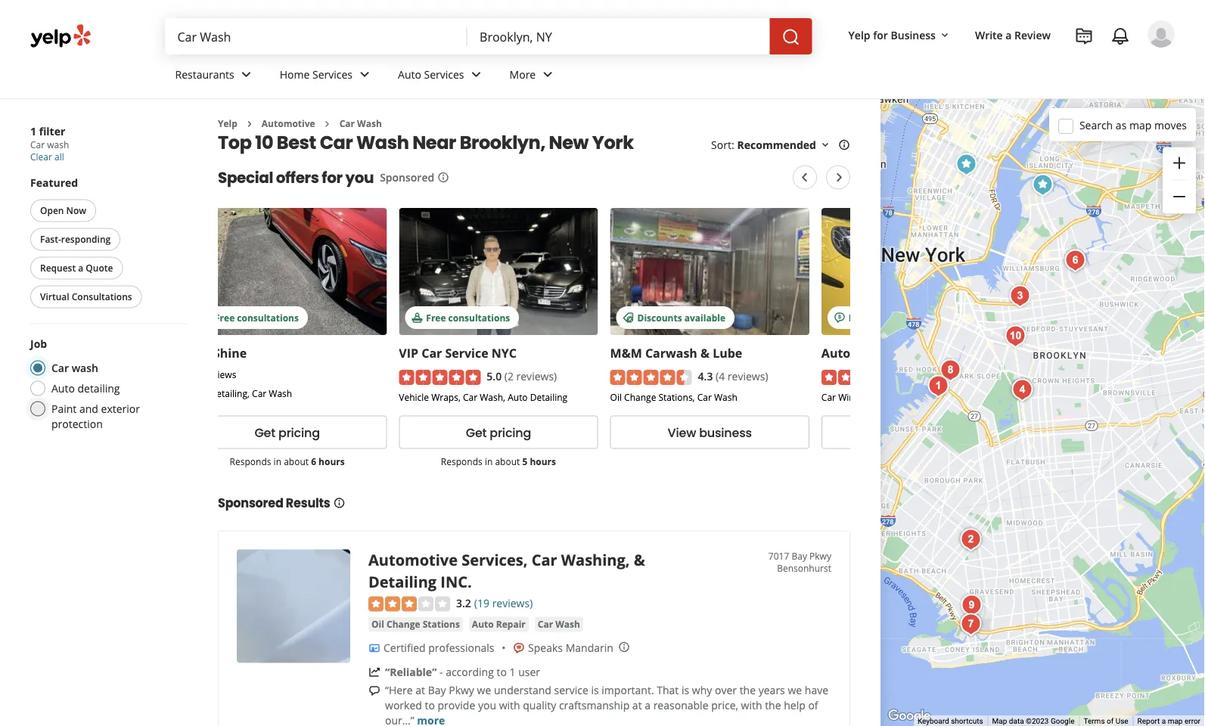 Task type: vqa. For each thing, say whether or not it's contained in the screenshot.
$$$ button
no



Task type: describe. For each thing, give the bounding box(es) containing it.
5.0
[[487, 369, 502, 383]]

1 free from the left
[[215, 311, 235, 324]]

byjays auto detailing image
[[952, 150, 982, 180]]

williamsburg hand wash & detail center image
[[1061, 246, 1091, 276]]

fast-
[[40, 233, 61, 246]]

you inside ""here at bay pkwy we understand service is important. that is why over the years we have worked to provide you with quality craftsmanship at a reasonable price, with the help of our…""
[[478, 699, 497, 713]]

oil change stations link
[[369, 617, 463, 632]]

all
[[55, 151, 64, 163]]

view business
[[668, 424, 752, 441]]

get for maxshine
[[255, 424, 276, 441]]

map data ©2023 google
[[993, 717, 1075, 726]]

available
[[685, 311, 726, 324]]

change for stations,
[[625, 391, 657, 403]]

get pricing button for maxshine
[[188, 415, 387, 449]]

clear all link
[[30, 151, 64, 163]]

oil change stations
[[372, 618, 460, 631]]

discounts available
[[638, 311, 726, 324]]

2 free consultations from the left
[[426, 311, 510, 324]]

terms
[[1084, 717, 1106, 726]]

1 horizontal spatial at
[[633, 699, 642, 713]]

review
[[1015, 28, 1051, 42]]

report a map error
[[1138, 717, 1201, 726]]

special offers for you
[[218, 167, 374, 188]]

car right vip on the top left of the page
[[422, 345, 442, 361]]

york
[[592, 130, 634, 155]]

wash left the 'near'
[[357, 130, 409, 155]]

write
[[976, 28, 1004, 42]]

reasonable
[[654, 699, 709, 713]]

services for auto services
[[424, 67, 464, 81]]

reviews) for lube
[[728, 369, 769, 383]]

auto services
[[398, 67, 464, 81]]

responding
[[61, 233, 111, 246]]

"reliable" - according to 1 user
[[385, 665, 540, 680]]

hours for maxshine
[[319, 455, 345, 467]]

car down home services link
[[340, 117, 355, 130]]

(2
[[505, 369, 514, 383]]

about for maxshine
[[284, 455, 309, 467]]

sponsored for sponsored
[[380, 170, 435, 185]]

automotive services, car washing, & detailing inc.
[[369, 550, 646, 592]]

auto detailing
[[51, 382, 120, 396]]

offers
[[276, 167, 319, 188]]

©2023
[[1027, 717, 1049, 726]]

user actions element
[[837, 19, 1197, 112]]

maxshine no reviews auto detailing, car wash
[[188, 345, 292, 399]]

top
[[218, 130, 252, 155]]

1 horizontal spatial wash
[[72, 361, 98, 375]]

oil change stations button
[[369, 617, 463, 632]]

clarity auto spa image
[[936, 355, 966, 386]]

yelp for yelp link on the left
[[218, 117, 238, 130]]

16 free consultations v2 image
[[411, 312, 423, 324]]

m&m
[[611, 345, 642, 361]]

write a review link
[[970, 21, 1058, 48]]

consultations
[[72, 291, 132, 303]]

change for stations
[[387, 618, 421, 631]]

map for moves
[[1130, 118, 1152, 132]]

free consultations link for maxshine
[[188, 208, 387, 335]]

4.3 (4 reviews)
[[698, 369, 769, 383]]

use
[[1116, 717, 1129, 726]]

2 is from the left
[[682, 684, 690, 698]]

auto esthetics link
[[822, 345, 909, 361]]

0 horizontal spatial car wash link
[[340, 117, 382, 130]]

1 vertical spatial for
[[322, 167, 343, 188]]

request a quote
[[40, 262, 113, 274]]

free estimates link
[[822, 208, 1021, 335]]

price,
[[712, 699, 739, 713]]

car inside 'button'
[[538, 618, 553, 631]]

auto repair link
[[469, 617, 529, 632]]

auto down 16 free estimates v2 icon
[[822, 345, 851, 361]]

years
[[759, 684, 786, 698]]

car left wash,
[[463, 391, 478, 403]]

0 vertical spatial you
[[346, 167, 374, 188]]

detailing,
[[210, 387, 250, 399]]

1 free consultations from the left
[[215, 311, 299, 324]]

free consultations link for vip car service nyc
[[399, 208, 598, 335]]

automotive for automotive link
[[262, 117, 315, 130]]

zoom out image
[[1171, 188, 1189, 206]]

lube
[[713, 345, 743, 361]]

-
[[440, 665, 443, 680]]

williamsburg hand wash & detail center image
[[1061, 246, 1091, 276]]

recommended button
[[738, 138, 832, 152]]

wash inside 'button'
[[556, 618, 581, 631]]

a for write
[[1006, 28, 1012, 42]]

wash inside "maxshine no reviews auto detailing, car wash"
[[269, 387, 292, 399]]

1 horizontal spatial of
[[1107, 717, 1114, 726]]

carwash
[[646, 345, 698, 361]]

stations,
[[659, 391, 695, 403]]

1 horizontal spatial car wash link
[[535, 617, 584, 632]]

16 chevron right v2 image for car wash
[[321, 118, 334, 130]]

quote
[[86, 262, 113, 274]]

2 5 star rating image from the left
[[822, 370, 904, 385]]

1 filter car wash clear all
[[30, 124, 69, 163]]

vip car service nyc image
[[956, 610, 987, 640]]

2 we from the left
[[788, 684, 803, 698]]

terms of use
[[1084, 717, 1129, 726]]

services,
[[462, 550, 528, 571]]

certified
[[384, 641, 426, 656]]

1 inside "1 filter car wash clear all"
[[30, 124, 36, 138]]

vehicle wraps, car wash, auto detailing
[[399, 391, 568, 403]]

16 speaks mandarin v2 image
[[513, 643, 525, 655]]

protection
[[51, 417, 103, 431]]

bay inside 7017 bay pkwy bensonhurst
[[792, 550, 808, 562]]

0 vertical spatial car wash
[[340, 117, 382, 130]]

reviews) up repair on the left of page
[[493, 596, 533, 611]]

2 horizontal spatial detailing
[[932, 391, 969, 403]]

responds for maxshine
[[230, 455, 271, 467]]

none field find
[[178, 28, 456, 45]]

16 info v2 image for special offers for you
[[438, 172, 450, 184]]

speaks
[[528, 641, 563, 656]]

16 info v2 image for top 10 best car wash near brooklyn, new york
[[839, 139, 851, 151]]

16 chevron down v2 image for yelp for business
[[939, 29, 951, 41]]

16 chevron down v2 image for recommended
[[820, 139, 832, 151]]

special
[[218, 167, 273, 188]]

"here at bay pkwy we understand service is important. that is why over the years we have worked to provide you with quality craftsmanship at a reasonable price, with the help of our…"
[[385, 684, 829, 727]]

more
[[510, 67, 536, 81]]

open
[[40, 204, 64, 217]]

detailing for vehicle wraps, car wash, auto detailing
[[530, 391, 568, 403]]

wash down (4
[[715, 391, 738, 403]]

keyboard shortcuts button
[[918, 717, 984, 727]]

car left window
[[822, 391, 836, 403]]

why
[[692, 684, 713, 698]]

free estimates
[[849, 311, 916, 324]]

vehicle
[[399, 391, 429, 403]]

and
[[79, 402, 98, 416]]

0 horizontal spatial 16 info v2 image
[[333, 497, 346, 509]]

inc.
[[441, 571, 472, 592]]

map region
[[735, 58, 1206, 727]]

write a review
[[976, 28, 1051, 42]]

16 discount available v2 image
[[623, 312, 635, 324]]

map for error
[[1169, 717, 1184, 726]]

in for maxshine
[[274, 455, 282, 467]]

vip car service nyc
[[399, 345, 517, 361]]

open now
[[40, 204, 86, 217]]

car right best
[[320, 130, 353, 155]]

"here
[[385, 684, 413, 698]]

free for 16 free estimates v2 icon
[[849, 311, 869, 324]]

1 with from the left
[[499, 699, 521, 713]]

help
[[784, 699, 806, 713]]

5
[[523, 455, 528, 467]]

view business link
[[611, 415, 810, 449]]

near
[[413, 130, 456, 155]]

auto inside auto repair button
[[472, 618, 494, 631]]

wraps,
[[432, 391, 461, 403]]

auto down 5.0 (2 reviews) at the left bottom
[[508, 391, 528, 403]]

auto services link
[[386, 55, 498, 98]]

4.3 star rating image
[[611, 370, 692, 385]]

1 horizontal spatial to
[[497, 665, 507, 680]]

yelp for business
[[849, 28, 936, 42]]

data
[[1010, 717, 1025, 726]]

car up auto detailing
[[51, 361, 69, 375]]

no
[[188, 368, 200, 381]]

pricing for maxshine
[[279, 424, 320, 441]]

1 is from the left
[[592, 684, 599, 698]]

business
[[700, 424, 752, 441]]

10
[[255, 130, 273, 155]]

Find text field
[[178, 28, 456, 45]]

previous image
[[796, 168, 814, 187]]

user
[[519, 665, 540, 680]]

mateo r. image
[[1148, 20, 1176, 48]]

filter
[[39, 124, 65, 138]]

home services
[[280, 67, 353, 81]]



Task type: locate. For each thing, give the bounding box(es) containing it.
car right services,
[[532, 550, 558, 571]]

get pricing button for vip car service nyc
[[399, 415, 598, 449]]

1 none field from the left
[[178, 28, 456, 45]]

1 vertical spatial car wash link
[[535, 617, 584, 632]]

0 horizontal spatial you
[[346, 167, 374, 188]]

0 vertical spatial yelp
[[849, 28, 871, 42]]

2 hours from the left
[[530, 455, 556, 467]]

free up maxshine link
[[215, 311, 235, 324]]

0 vertical spatial change
[[625, 391, 657, 403]]

0 horizontal spatial responds
[[230, 455, 271, 467]]

david's auto repair image
[[1028, 170, 1059, 200]]

vip car service nyc image
[[956, 610, 987, 640]]

1 horizontal spatial automotive
[[369, 550, 458, 571]]

pricing up responds in about 5 hours
[[490, 424, 532, 441]]

1 horizontal spatial free consultations link
[[399, 208, 598, 335]]

reviews)
[[517, 369, 557, 383], [728, 369, 769, 383], [493, 596, 533, 611]]

window
[[839, 391, 873, 403]]

1 horizontal spatial in
[[485, 455, 493, 467]]

1 we from the left
[[477, 684, 492, 698]]

16 info v2 image up next icon
[[839, 139, 851, 151]]

get for vip car service nyc
[[466, 424, 487, 441]]

crystal clear image
[[957, 591, 987, 621]]

clear
[[30, 151, 52, 163]]

shortcuts
[[952, 717, 984, 726]]

virtual consultations
[[40, 291, 132, 303]]

yelp
[[849, 28, 871, 42], [218, 117, 238, 130]]

moves
[[1155, 118, 1188, 132]]

exterior
[[101, 402, 140, 416]]

1 horizontal spatial 24 chevron down v2 image
[[467, 65, 486, 84]]

free consultations
[[215, 311, 299, 324], [426, 311, 510, 324]]

automotive link
[[262, 117, 315, 130]]

oil inside button
[[372, 618, 384, 631]]

16 trending v2 image
[[369, 667, 381, 679]]

0 horizontal spatial none field
[[178, 28, 456, 45]]

get pricing up responds in about 6 hours
[[255, 424, 320, 441]]

about left 5
[[495, 455, 520, 467]]

1 pricing from the left
[[279, 424, 320, 441]]

yelp left 10
[[218, 117, 238, 130]]

2 consultations from the left
[[449, 311, 510, 324]]

get pricing button up responds in about 6 hours
[[188, 415, 387, 449]]

pricing for vip car service nyc
[[490, 424, 532, 441]]

search image
[[782, 28, 801, 46]]

16 info v2 image
[[839, 139, 851, 151], [438, 172, 450, 184], [333, 497, 346, 509]]

automotive inside automotive services, car washing, & detailing inc.
[[369, 550, 458, 571]]

provide
[[438, 699, 476, 713]]

atlantic ave car wash & lube image
[[1001, 321, 1031, 352]]

1 vertical spatial car wash
[[538, 618, 581, 631]]

none field up the business categories element
[[480, 28, 758, 45]]

1 hours from the left
[[319, 455, 345, 467]]

24 chevron down v2 image inside more link
[[539, 65, 557, 84]]

to left user
[[497, 665, 507, 680]]

yelp left business
[[849, 28, 871, 42]]

car up speaks at the left bottom of the page
[[538, 618, 553, 631]]

1 horizontal spatial with
[[742, 699, 763, 713]]

oil for oil change stations
[[372, 618, 384, 631]]

free for 16 free consultations v2 image
[[426, 311, 446, 324]]

24 chevron down v2 image right more
[[539, 65, 557, 84]]

1 vertical spatial 16 info v2 image
[[438, 172, 450, 184]]

0 horizontal spatial for
[[322, 167, 343, 188]]

wash down home services link
[[357, 117, 382, 130]]

wash up auto detailing
[[72, 361, 98, 375]]

None search field
[[165, 18, 816, 55]]

1 vertical spatial the
[[765, 699, 782, 713]]

car wash down home services link
[[340, 117, 382, 130]]

2 free from the left
[[426, 311, 446, 324]]

1 5 star rating image from the left
[[399, 370, 481, 385]]

reviews) right (4
[[728, 369, 769, 383]]

in for vip car service nyc
[[485, 455, 493, 467]]

yelp for yelp for business
[[849, 28, 871, 42]]

Near text field
[[480, 28, 758, 45]]

pkwy inside ""here at bay pkwy we understand service is important. that is why over the years we have worked to provide you with quality craftsmanship at a reasonable price, with the help of our…""
[[449, 684, 475, 698]]

for left business
[[874, 28, 889, 42]]

notifications image
[[1112, 27, 1130, 45]]

2 horizontal spatial free
[[849, 311, 869, 324]]

vip car service nyc link
[[399, 345, 517, 361]]

1 24 chevron down v2 image from the left
[[356, 65, 374, 84]]

services for home services
[[313, 67, 353, 81]]

auto esthetics
[[822, 345, 909, 361]]

0 horizontal spatial bay
[[428, 684, 446, 698]]

a inside write a review "link"
[[1006, 28, 1012, 42]]

2 with from the left
[[742, 699, 763, 713]]

1 vertical spatial bay
[[428, 684, 446, 698]]

1 get pricing button from the left
[[188, 415, 387, 449]]

5 star rating image
[[399, 370, 481, 385], [822, 370, 904, 385]]

m&m carwash & lube image
[[1008, 375, 1038, 405], [1008, 375, 1038, 405]]

our…"
[[385, 714, 415, 727]]

24 chevron down v2 image for home services
[[356, 65, 374, 84]]

2 24 chevron down v2 image from the left
[[467, 65, 486, 84]]

responds
[[230, 455, 271, 467], [441, 455, 483, 467]]

auto up top 10 best car wash near brooklyn, new york
[[398, 67, 422, 81]]

1 horizontal spatial get pricing button
[[399, 415, 598, 449]]

change inside button
[[387, 618, 421, 631]]

24 chevron down v2 image right home services
[[356, 65, 374, 84]]

wash,
[[480, 391, 506, 403]]

car right detailing,
[[252, 387, 267, 399]]

car inside "1 filter car wash clear all"
[[30, 139, 45, 151]]

1 services from the left
[[313, 67, 353, 81]]

at down important.
[[633, 699, 642, 713]]

1 left user
[[510, 665, 516, 680]]

request a quote button
[[30, 257, 123, 280]]

request
[[40, 262, 76, 274]]

1 horizontal spatial free
[[426, 311, 446, 324]]

0 horizontal spatial with
[[499, 699, 521, 713]]

a for request
[[78, 262, 83, 274]]

1 16 chevron right v2 image from the left
[[244, 118, 256, 130]]

estimates
[[871, 311, 916, 324]]

service
[[554, 684, 589, 698]]

yelp link
[[218, 117, 238, 130]]

0 vertical spatial bay
[[792, 550, 808, 562]]

pkwy
[[810, 550, 832, 562], [449, 684, 475, 698]]

1 vertical spatial sponsored
[[218, 495, 284, 512]]

maxshine
[[188, 345, 247, 361]]

bay inside ""here at bay pkwy we understand service is important. that is why over the years we have worked to provide you with quality craftsmanship at a reasonable price, with the help of our…""
[[428, 684, 446, 698]]

m&m carwash & lube
[[611, 345, 743, 361]]

services right "home"
[[313, 67, 353, 81]]

0 horizontal spatial the
[[740, 684, 756, 698]]

change
[[625, 391, 657, 403], [387, 618, 421, 631]]

detailing down 5.0 (2 reviews) at the left bottom
[[530, 391, 568, 403]]

is
[[592, 684, 599, 698], [682, 684, 690, 698]]

0 vertical spatial for
[[874, 28, 889, 42]]

get pricing for vip car service nyc
[[466, 424, 532, 441]]

hours for vip car service nyc
[[530, 455, 556, 467]]

1 horizontal spatial is
[[682, 684, 690, 698]]

1 horizontal spatial change
[[625, 391, 657, 403]]

car wash up speaks mandarin
[[538, 618, 581, 631]]

1 horizontal spatial get pricing
[[466, 424, 532, 441]]

0 horizontal spatial yelp
[[218, 117, 238, 130]]

1 horizontal spatial 1
[[510, 665, 516, 680]]

auto inside "maxshine no reviews auto detailing, car wash"
[[188, 387, 208, 399]]

1 horizontal spatial detailing
[[530, 391, 568, 403]]

services up the 'near'
[[424, 67, 464, 81]]

1 horizontal spatial for
[[874, 28, 889, 42]]

2 get pricing from the left
[[466, 424, 532, 441]]

16 chevron right v2 image right yelp link on the left
[[244, 118, 256, 130]]

detailing for automotive services, car washing, & detailing inc.
[[369, 571, 437, 592]]

car down filter
[[30, 139, 45, 151]]

featured group
[[27, 175, 188, 312]]

sponsored down responds in about 6 hours
[[218, 495, 284, 512]]

change down 3.2 star rating image
[[387, 618, 421, 631]]

change down "4.3 star rating" 'image'
[[625, 391, 657, 403]]

auto right tinting,
[[909, 391, 929, 403]]

1 horizontal spatial services
[[424, 67, 464, 81]]

16 chevron down v2 image
[[939, 29, 951, 41], [820, 139, 832, 151]]

next image
[[831, 168, 849, 187]]

home
[[280, 67, 310, 81]]

get up responds in about 6 hours
[[255, 424, 276, 441]]

0 horizontal spatial consultations
[[237, 311, 299, 324]]

a left quote
[[78, 262, 83, 274]]

option group
[[26, 336, 188, 432]]

about for vip car service nyc
[[495, 455, 520, 467]]

2 in from the left
[[485, 455, 493, 467]]

1 vertical spatial to
[[425, 699, 435, 713]]

wash up speaks mandarin
[[556, 618, 581, 631]]

16 chevron down v2 image up next icon
[[820, 139, 832, 151]]

0 vertical spatial car wash link
[[340, 117, 382, 130]]

1 get from the left
[[255, 424, 276, 441]]

2 16 chevron right v2 image from the left
[[321, 118, 334, 130]]

car wash link down home services link
[[340, 117, 382, 130]]

ultimate car wash image
[[924, 371, 954, 402]]

get pricing up responds in about 5 hours
[[466, 424, 532, 441]]

keyboard shortcuts
[[918, 717, 984, 726]]

oil for oil change stations, car wash
[[611, 391, 622, 403]]

results
[[286, 495, 330, 512]]

1 horizontal spatial sponsored
[[380, 170, 435, 185]]

0 horizontal spatial at
[[416, 684, 425, 698]]

16 chevron down v2 image inside yelp for business "button"
[[939, 29, 951, 41]]

fast-responding
[[40, 233, 111, 246]]

car window tinting, auto detailing
[[822, 391, 969, 403]]

& left lube
[[701, 345, 710, 361]]

virtual
[[40, 291, 69, 303]]

to right the worked
[[425, 699, 435, 713]]

stations
[[423, 618, 460, 631]]

in left 5
[[485, 455, 493, 467]]

business categories element
[[163, 55, 1176, 98]]

24 chevron down v2 image inside auto services link
[[467, 65, 486, 84]]

1 horizontal spatial pkwy
[[810, 550, 832, 562]]

of
[[809, 699, 819, 713], [1107, 717, 1114, 726]]

1 horizontal spatial consultations
[[449, 311, 510, 324]]

1 horizontal spatial about
[[495, 455, 520, 467]]

1 horizontal spatial none field
[[480, 28, 758, 45]]

16 chevron down v2 image inside recommended dropdown button
[[820, 139, 832, 151]]

pkwy up provide
[[449, 684, 475, 698]]

a inside request a quote button
[[78, 262, 83, 274]]

automotive up 3.2 star rating image
[[369, 550, 458, 571]]

2 services from the left
[[424, 67, 464, 81]]

map left error
[[1169, 717, 1184, 726]]

sort:
[[712, 138, 735, 152]]

16 chevron right v2 image for automotive
[[244, 118, 256, 130]]

1 consultations from the left
[[237, 311, 299, 324]]

0 horizontal spatial detailing
[[369, 571, 437, 592]]

car down 4.3
[[698, 391, 712, 403]]

consultations up "maxshine no reviews auto detailing, car wash"
[[237, 311, 299, 324]]

1 horizontal spatial pricing
[[490, 424, 532, 441]]

pkwy inside 7017 bay pkwy bensonhurst
[[810, 550, 832, 562]]

2 about from the left
[[495, 455, 520, 467]]

option group containing job
[[26, 336, 188, 432]]

is up the craftsmanship
[[592, 684, 599, 698]]

the right over at the bottom of the page
[[740, 684, 756, 698]]

1 responds from the left
[[230, 455, 271, 467]]

pricing
[[279, 424, 320, 441], [490, 424, 532, 441]]

3 free from the left
[[849, 311, 869, 324]]

1 horizontal spatial map
[[1169, 717, 1184, 726]]

16 info v2 image right results
[[333, 497, 346, 509]]

virtual consultations button
[[30, 286, 142, 308]]

1 horizontal spatial 16 chevron down v2 image
[[939, 29, 951, 41]]

car inside "maxshine no reviews auto detailing, car wash"
[[252, 387, 267, 399]]

0 horizontal spatial about
[[284, 455, 309, 467]]

0 horizontal spatial of
[[809, 699, 819, 713]]

& right washing,
[[634, 550, 646, 571]]

0 horizontal spatial automotive
[[262, 117, 315, 130]]

view
[[668, 424, 697, 441]]

responds left 5
[[441, 455, 483, 467]]

"reliable"
[[385, 665, 437, 680]]

0 vertical spatial automotive
[[262, 117, 315, 130]]

detailing down clarity auto spa icon
[[932, 391, 969, 403]]

responds up the sponsored results
[[230, 455, 271, 467]]

terms of use link
[[1084, 717, 1129, 726]]

2 responds from the left
[[441, 455, 483, 467]]

1 vertical spatial 1
[[510, 665, 516, 680]]

pricing up responds in about 6 hours
[[279, 424, 320, 441]]

0 horizontal spatial sponsored
[[218, 495, 284, 512]]

you right offers
[[346, 167, 374, 188]]

home services link
[[268, 55, 386, 98]]

1 horizontal spatial car wash
[[538, 618, 581, 631]]

None field
[[178, 28, 456, 45], [480, 28, 758, 45]]

at down "reliable"
[[416, 684, 425, 698]]

0 vertical spatial to
[[497, 665, 507, 680]]

1 horizontal spatial responds
[[441, 455, 483, 467]]

detailing
[[530, 391, 568, 403], [932, 391, 969, 403], [369, 571, 437, 592]]

3 24 chevron down v2 image from the left
[[539, 65, 557, 84]]

automotive for automotive services, car washing, & detailing inc.
[[369, 550, 458, 571]]

0 vertical spatial 1
[[30, 124, 36, 138]]

reviews) for nyc
[[517, 369, 557, 383]]

0 horizontal spatial free
[[215, 311, 235, 324]]

0 horizontal spatial oil
[[372, 618, 384, 631]]

24 chevron down v2 image
[[237, 65, 256, 84]]

about
[[284, 455, 309, 467], [495, 455, 520, 467]]

google image
[[885, 707, 935, 727]]

16 info v2 image down the 'near'
[[438, 172, 450, 184]]

0 horizontal spatial 5 star rating image
[[399, 370, 481, 385]]

auto down no
[[188, 387, 208, 399]]

0 horizontal spatial we
[[477, 684, 492, 698]]

1 vertical spatial automotive
[[369, 550, 458, 571]]

is up reasonable
[[682, 684, 690, 698]]

a inside ""here at bay pkwy we understand service is important. that is why over the years we have worked to provide you with quality craftsmanship at a reasonable price, with the help of our…""
[[645, 699, 651, 713]]

sponsored for sponsored results
[[218, 495, 284, 512]]

1 horizontal spatial you
[[478, 699, 497, 713]]

1 left filter
[[30, 124, 36, 138]]

of inside ""here at bay pkwy we understand service is important. that is why over the years we have worked to provide you with quality craftsmanship at a reasonable price, with the help of our…""
[[809, 699, 819, 713]]

get
[[255, 424, 276, 441], [466, 424, 487, 441]]

0 horizontal spatial get
[[255, 424, 276, 441]]

24 chevron down v2 image inside home services link
[[356, 65, 374, 84]]

certified professionals
[[384, 641, 495, 656]]

1
[[30, 124, 36, 138], [510, 665, 516, 680]]

a down important.
[[645, 699, 651, 713]]

16 free estimates v2 image
[[834, 312, 846, 324]]

info icon image
[[618, 642, 630, 654], [618, 642, 630, 654]]

none field near
[[480, 28, 758, 45]]

0 vertical spatial &
[[701, 345, 710, 361]]

1 horizontal spatial the
[[765, 699, 782, 713]]

0 horizontal spatial &
[[634, 550, 646, 571]]

map
[[1130, 118, 1152, 132], [1169, 717, 1184, 726]]

reviews) right (2
[[517, 369, 557, 383]]

1 vertical spatial 16 chevron down v2 image
[[820, 139, 832, 151]]

1 horizontal spatial bay
[[792, 550, 808, 562]]

we down the according
[[477, 684, 492, 698]]

0 vertical spatial of
[[809, 699, 819, 713]]

1 horizontal spatial &
[[701, 345, 710, 361]]

1 horizontal spatial free consultations
[[426, 311, 510, 324]]

0 horizontal spatial get pricing
[[255, 424, 320, 441]]

repair
[[496, 618, 526, 631]]

car wash inside 'button'
[[538, 618, 581, 631]]

map right the as
[[1130, 118, 1152, 132]]

1 get pricing from the left
[[255, 424, 320, 441]]

2 get pricing button from the left
[[399, 415, 598, 449]]

1 vertical spatial pkwy
[[449, 684, 475, 698]]

in
[[274, 455, 282, 467], [485, 455, 493, 467]]

we up help
[[788, 684, 803, 698]]

auto down (19
[[472, 618, 494, 631]]

0 horizontal spatial get pricing button
[[188, 415, 387, 449]]

to inside ""here at bay pkwy we understand service is important. that is why over the years we have worked to provide you with quality craftsmanship at a reasonable price, with the help of our…""
[[425, 699, 435, 713]]

1 horizontal spatial oil
[[611, 391, 622, 403]]

1 vertical spatial yelp
[[218, 117, 238, 130]]

reviews
[[202, 368, 236, 381]]

according
[[446, 665, 494, 680]]

0 horizontal spatial wash
[[47, 139, 69, 151]]

craftsmanship
[[559, 699, 630, 713]]

as
[[1116, 118, 1127, 132]]

speaks mandarin
[[528, 641, 614, 656]]

auto up paint
[[51, 382, 75, 396]]

we
[[477, 684, 492, 698], [788, 684, 803, 698]]

bensonhurst
[[778, 562, 832, 575]]

washing,
[[561, 550, 630, 571]]

a for report
[[1163, 717, 1167, 726]]

projects image
[[1076, 27, 1094, 45]]

wash inside "1 filter car wash clear all"
[[47, 139, 69, 151]]

of left the use
[[1107, 717, 1114, 726]]

open now button
[[30, 199, 96, 222]]

for inside "button"
[[874, 28, 889, 42]]

0 vertical spatial pkwy
[[810, 550, 832, 562]]

0 vertical spatial map
[[1130, 118, 1152, 132]]

5 star rating image up window
[[822, 370, 904, 385]]

restaurants link
[[163, 55, 268, 98]]

1 horizontal spatial 16 info v2 image
[[438, 172, 450, 184]]

1 horizontal spatial we
[[788, 684, 803, 698]]

get pricing
[[255, 424, 320, 441], [466, 424, 532, 441]]

automotive services, car washing, & detailing inc. link
[[369, 550, 646, 592]]

16 chevron right v2 image
[[244, 118, 256, 130], [321, 118, 334, 130]]

featured
[[30, 176, 78, 190]]

free consultations up service
[[426, 311, 510, 324]]

16 certified professionals v2 image
[[369, 643, 381, 655]]

the myrtle wash image
[[1006, 281, 1036, 312]]

with down years
[[742, 699, 763, 713]]

1 vertical spatial oil
[[372, 618, 384, 631]]

fast-responding button
[[30, 228, 121, 251]]

2 none field from the left
[[480, 28, 758, 45]]

in left 6
[[274, 455, 282, 467]]

24 chevron down v2 image right auto services
[[467, 65, 486, 84]]

2 pricing from the left
[[490, 424, 532, 441]]

1 vertical spatial of
[[1107, 717, 1114, 726]]

16 speech v2 image
[[369, 685, 381, 697]]

0 vertical spatial 16 info v2 image
[[839, 139, 851, 151]]

1 horizontal spatial 16 chevron right v2 image
[[321, 118, 334, 130]]

for right offers
[[322, 167, 343, 188]]

automotive down "home"
[[262, 117, 315, 130]]

oil change stations, car wash
[[611, 391, 738, 403]]

24 chevron down v2 image
[[356, 65, 374, 84], [467, 65, 486, 84], [539, 65, 557, 84]]

2 free consultations link from the left
[[399, 208, 598, 335]]

responds for vip car service nyc
[[441, 455, 483, 467]]

3.2 star rating image
[[369, 597, 450, 612]]

1 in from the left
[[274, 455, 282, 467]]

yelp inside "button"
[[849, 28, 871, 42]]

1 free consultations link from the left
[[188, 208, 387, 335]]

nyc
[[492, 345, 517, 361]]

5 star rating image up wraps,
[[399, 370, 481, 385]]

free right 16 free estimates v2 icon
[[849, 311, 869, 324]]

hours right 5
[[530, 455, 556, 467]]

get pricing for maxshine
[[255, 424, 320, 441]]

0 horizontal spatial services
[[313, 67, 353, 81]]

& inside automotive services, car washing, & detailing inc.
[[634, 550, 646, 571]]

16 chevron down v2 image right business
[[939, 29, 951, 41]]

search
[[1080, 118, 1114, 132]]

24 chevron down v2 image for more
[[539, 65, 557, 84]]

2 horizontal spatial 24 chevron down v2 image
[[539, 65, 557, 84]]

error
[[1185, 717, 1201, 726]]

auto inside auto services link
[[398, 67, 422, 81]]

24 chevron down v2 image for auto services
[[467, 65, 486, 84]]

you right provide
[[478, 699, 497, 713]]

wash down filter
[[47, 139, 69, 151]]

job
[[30, 337, 47, 351]]

car inside automotive services, car washing, & detailing inc.
[[532, 550, 558, 571]]

car wash link up speaks mandarin
[[535, 617, 584, 632]]

automotive services, car washing, & detailing inc. image
[[956, 525, 987, 555], [956, 525, 987, 555], [237, 550, 350, 663]]

detailing inside automotive services, car washing, & detailing inc.
[[369, 571, 437, 592]]

bay down -
[[428, 684, 446, 698]]

1 about from the left
[[284, 455, 309, 467]]

car wash link
[[340, 117, 382, 130], [535, 617, 584, 632]]

detailing up 3.2 star rating image
[[369, 571, 437, 592]]

1 horizontal spatial yelp
[[849, 28, 871, 42]]

hours
[[319, 455, 345, 467], [530, 455, 556, 467]]

4.3
[[698, 369, 713, 383]]

paint and exterior protection
[[51, 402, 140, 431]]

a right report at the right of the page
[[1163, 717, 1167, 726]]

none field up home services
[[178, 28, 456, 45]]

0 horizontal spatial 1
[[30, 124, 36, 138]]

1 vertical spatial map
[[1169, 717, 1184, 726]]

group
[[1163, 147, 1197, 214]]

with down the understand
[[499, 699, 521, 713]]

consultations up service
[[449, 311, 510, 324]]

free consultations up the maxshine
[[215, 311, 299, 324]]

1 horizontal spatial get
[[466, 424, 487, 441]]

hours right 6
[[319, 455, 345, 467]]

2 get from the left
[[466, 424, 487, 441]]

0 horizontal spatial free consultations
[[215, 311, 299, 324]]

zoom in image
[[1171, 154, 1189, 172]]

0 horizontal spatial pkwy
[[449, 684, 475, 698]]



